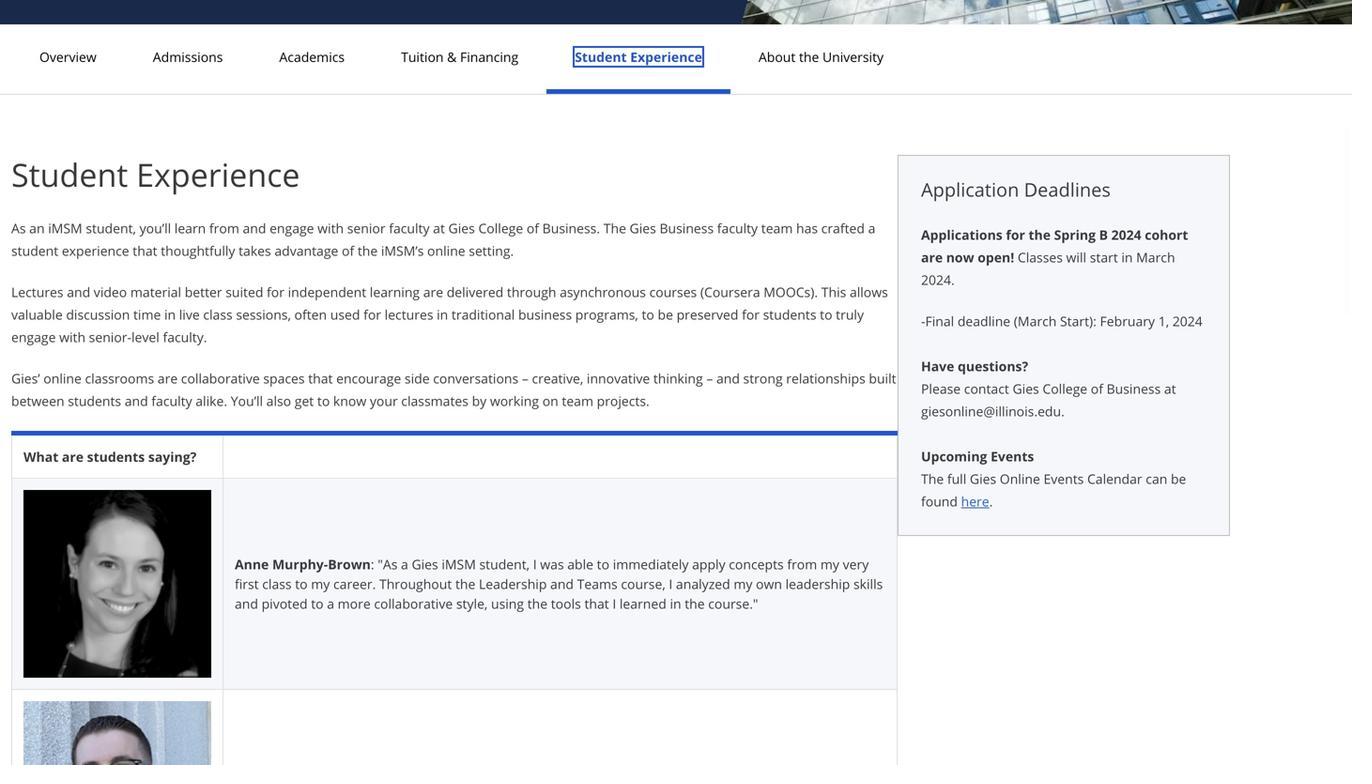 Task type: vqa. For each thing, say whether or not it's contained in the screenshot.
Skills
yes



Task type: describe. For each thing, give the bounding box(es) containing it.
senior
[[347, 219, 386, 237]]

overview link
[[34, 48, 102, 66]]

0 vertical spatial student experience
[[575, 48, 702, 66]]

has
[[796, 219, 818, 237]]

questions?
[[958, 357, 1028, 375]]

faculty.
[[163, 328, 207, 346]]

class inside : "as a gies imsm student, i was able to immediately apply concepts from my very first class to my career. throughout the leadership and teams course, i analyzed my own leadership skills and pivoted to a more collaborative style, using the tools that i learned in the course."
[[262, 575, 292, 593]]

have
[[921, 357, 954, 375]]

business inside have questions? please contact gies college of business at giesonline@illinois.edu.
[[1107, 380, 1161, 398]]

course,
[[621, 575, 665, 593]]

team inside gies' online classrooms are collaborative spaces that encourage side conversations – creative, innovative thinking – and strong relationships built between students and faculty alike. you'll also get to know your classmates by working on team projects.
[[562, 392, 593, 410]]

start
[[1090, 248, 1118, 266]]

live
[[179, 306, 200, 323]]

2024 inside applications for the spring b 2024 cohort are now open!
[[1111, 226, 1141, 244]]

sessions,
[[236, 306, 291, 323]]

of inside have questions? please contact gies college of business at giesonline@illinois.edu.
[[1091, 380, 1103, 398]]

learned
[[620, 595, 666, 613]]

concepts
[[729, 555, 784, 573]]

relationships
[[786, 369, 865, 387]]

faculty inside gies' online classrooms are collaborative spaces that encourage side conversations – creative, innovative thinking – and strong relationships built between students and faculty alike. you'll also get to know your classmates by working on team projects.
[[151, 392, 192, 410]]

online inside the as an imsm student, you'll learn from and engage with senior faculty at gies college of business. the gies business faculty team has crafted a student experience that thoughtfully takes advantage of the imsm's online setting.
[[427, 242, 465, 260]]

pivoted
[[262, 595, 308, 613]]

1 horizontal spatial faculty
[[389, 219, 430, 237]]

found
[[921, 492, 958, 510]]

using
[[491, 595, 524, 613]]

deadline
[[958, 312, 1010, 330]]

the inside the as an imsm student, you'll learn from and engage with senior faculty at gies college of business. the gies business faculty team has crafted a student experience that thoughtfully takes advantage of the imsm's online setting.
[[358, 242, 378, 260]]

encourage
[[336, 369, 401, 387]]

lectures and video material better suited for independent learning are delivered through asynchronous courses (coursera moocs). this allows valuable discussion time in live class sessions, often used for lectures in traditional business programs, to be preserved for students to truly engage with senior-level faculty.
[[11, 283, 888, 346]]

to down "courses"
[[642, 306, 654, 323]]

academics link
[[274, 48, 350, 66]]

to down 'murphy-'
[[295, 575, 308, 593]]

teams
[[577, 575, 618, 593]]

and inside lectures and video material better suited for independent learning are delivered through asynchronous courses (coursera moocs). this allows valuable discussion time in live class sessions, often used for lectures in traditional business programs, to be preserved for students to truly engage with senior-level faculty.
[[67, 283, 90, 301]]

by
[[472, 392, 487, 410]]

between
[[11, 392, 64, 410]]

0 horizontal spatial experience
[[136, 153, 300, 196]]

with inside the as an imsm student, you'll learn from and engage with senior faculty at gies college of business. the gies business faculty team has crafted a student experience that thoughtfully takes advantage of the imsm's online setting.
[[317, 219, 344, 237]]

student
[[11, 242, 58, 260]]

was
[[540, 555, 564, 573]]

delivered
[[447, 283, 504, 301]]

at inside the as an imsm student, you'll learn from and engage with senior faculty at gies college of business. the gies business faculty team has crafted a student experience that thoughtfully takes advantage of the imsm's online setting.
[[433, 219, 445, 237]]

applications
[[921, 226, 1003, 244]]

the inside the full gies online events calendar can be found
[[921, 470, 944, 488]]

the down analyzed
[[685, 595, 705, 613]]

lectures
[[385, 306, 433, 323]]

open!
[[978, 248, 1014, 266]]

full
[[947, 470, 966, 488]]

what are students saying?
[[23, 448, 197, 466]]

2 – from the left
[[706, 369, 713, 387]]

skills
[[853, 575, 883, 593]]

brown
[[328, 555, 371, 573]]

side
[[405, 369, 430, 387]]

innovative
[[587, 369, 650, 387]]

2 vertical spatial students
[[87, 448, 145, 466]]

video
[[94, 283, 127, 301]]

overview
[[39, 48, 97, 66]]

spring
[[1054, 226, 1096, 244]]

-final deadline (march start): february 1, 2024
[[921, 312, 1203, 330]]

takes
[[239, 242, 271, 260]]

college inside have questions? please contact gies college of business at giesonline@illinois.edu.
[[1043, 380, 1087, 398]]

tuition & financing
[[401, 48, 518, 66]]

business
[[518, 306, 572, 323]]

0 horizontal spatial student experience
[[11, 153, 300, 196]]

on
[[542, 392, 558, 410]]

as
[[11, 219, 26, 237]]

1 horizontal spatial experience
[[630, 48, 702, 66]]

independent
[[288, 283, 366, 301]]

setting.
[[469, 242, 514, 260]]

gies up setting.
[[448, 219, 475, 237]]

to inside gies' online classrooms are collaborative spaces that encourage side conversations – creative, innovative thinking – and strong relationships built between students and faculty alike. you'll also get to know your classmates by working on team projects.
[[317, 392, 330, 410]]

senior-
[[89, 328, 131, 346]]

contact
[[964, 380, 1009, 398]]

that inside : "as a gies imsm student, i was able to immediately apply concepts from my very first class to my career. throughout the leadership and teams course, i analyzed my own leadership skills and pivoted to a more collaborative style, using the tools that i learned in the course."
[[584, 595, 609, 613]]

classes
[[1018, 248, 1063, 266]]

you'll
[[140, 219, 171, 237]]

giesonline@illinois.edu.
[[921, 402, 1065, 420]]

application deadlines
[[921, 177, 1111, 202]]

tuition
[[401, 48, 444, 66]]

from inside : "as a gies imsm student, i was able to immediately apply concepts from my very first class to my career. throughout the leadership and teams course, i analyzed my own leadership skills and pivoted to a more collaborative style, using the tools that i learned in the course."
[[787, 555, 817, 573]]

omeed image
[[23, 701, 211, 765]]

1 horizontal spatial 2024
[[1173, 312, 1203, 330]]

allows
[[850, 283, 888, 301]]

you'll
[[231, 392, 263, 410]]

material
[[130, 283, 181, 301]]

are inside lectures and video material better suited for independent learning are delivered through asynchronous courses (coursera moocs). this allows valuable discussion time in live class sessions, often used for lectures in traditional business programs, to be preserved for students to truly engage with senior-level faculty.
[[423, 283, 443, 301]]

2024.
[[921, 271, 955, 289]]

alike.
[[196, 392, 227, 410]]

at inside have questions? please contact gies college of business at giesonline@illinois.edu.
[[1164, 380, 1176, 398]]

0 horizontal spatial a
[[327, 595, 334, 613]]

the left tools
[[527, 595, 547, 613]]

: "as a gies imsm student, i was able to immediately apply concepts from my very first class to my career. throughout the leadership and teams course, i analyzed my own leadership skills and pivoted to a more collaborative style, using the tools that i learned in the course."
[[235, 555, 883, 613]]

imsm's
[[381, 242, 424, 260]]

team inside the as an imsm student, you'll learn from and engage with senior faculty at gies college of business. the gies business faculty team has crafted a student experience that thoughtfully takes advantage of the imsm's online setting.
[[761, 219, 793, 237]]

leadership
[[479, 575, 547, 593]]

imsm inside : "as a gies imsm student, i was able to immediately apply concepts from my very first class to my career. throughout the leadership and teams course, i analyzed my own leadership skills and pivoted to a more collaborative style, using the tools that i learned in the course."
[[442, 555, 476, 573]]

for right used
[[363, 306, 381, 323]]

student, inside the as an imsm student, you'll learn from and engage with senior faculty at gies college of business. the gies business faculty team has crafted a student experience that thoughtfully takes advantage of the imsm's online setting.
[[86, 219, 136, 237]]

career.
[[333, 575, 376, 593]]

what
[[23, 448, 58, 466]]

and left strong
[[716, 369, 740, 387]]

and inside the as an imsm student, you'll learn from and engage with senior faculty at gies college of business. the gies business faculty team has crafted a student experience that thoughtfully takes advantage of the imsm's online setting.
[[243, 219, 266, 237]]

asynchronous
[[560, 283, 646, 301]]

a inside the as an imsm student, you'll learn from and engage with senior faculty at gies college of business. the gies business faculty team has crafted a student experience that thoughtfully takes advantage of the imsm's online setting.
[[868, 219, 875, 237]]

anne
[[235, 555, 269, 573]]

very
[[843, 555, 869, 573]]

strong
[[743, 369, 783, 387]]

your
[[370, 392, 398, 410]]

2 horizontal spatial my
[[821, 555, 839, 573]]

the inside applications for the spring b 2024 cohort are now open!
[[1029, 226, 1051, 244]]

:
[[371, 555, 374, 573]]

events inside the full gies online events calendar can be found
[[1044, 470, 1084, 488]]

student, inside : "as a gies imsm student, i was able to immediately apply concepts from my very first class to my career. throughout the leadership and teams course, i analyzed my own leadership skills and pivoted to a more collaborative style, using the tools that i learned in the course."
[[479, 555, 530, 573]]

for down (coursera
[[742, 306, 760, 323]]

imsm inside the as an imsm student, you'll learn from and engage with senior faculty at gies college of business. the gies business faculty team has crafted a student experience that thoughtfully takes advantage of the imsm's online setting.
[[48, 219, 82, 237]]

collaborative inside gies' online classrooms are collaborative spaces that encourage side conversations – creative, innovative thinking – and strong relationships built between students and faculty alike. you'll also get to know your classmates by working on team projects.
[[181, 369, 260, 387]]

saying?
[[148, 448, 197, 466]]



Task type: locate. For each thing, give the bounding box(es) containing it.
engage inside lectures and video material better suited for independent learning are delivered through asynchronous courses (coursera moocs). this allows valuable discussion time in live class sessions, often used for lectures in traditional business programs, to be preserved for students to truly engage with senior-level faculty.
[[11, 328, 56, 346]]

courses
[[649, 283, 697, 301]]

1 vertical spatial student,
[[479, 555, 530, 573]]

0 horizontal spatial that
[[133, 242, 157, 260]]

immediately
[[613, 555, 689, 573]]

of down senior
[[342, 242, 354, 260]]

0 vertical spatial student,
[[86, 219, 136, 237]]

are up 2024.
[[921, 248, 943, 266]]

2 vertical spatial i
[[612, 595, 616, 613]]

1 horizontal spatial collaborative
[[374, 595, 453, 613]]

of
[[527, 219, 539, 237], [342, 242, 354, 260], [1091, 380, 1103, 398]]

a
[[868, 219, 875, 237], [401, 555, 408, 573], [327, 595, 334, 613]]

at
[[433, 219, 445, 237], [1164, 380, 1176, 398]]

and up discussion
[[67, 283, 90, 301]]

from right learn at top
[[209, 219, 239, 237]]

1 horizontal spatial student experience
[[575, 48, 702, 66]]

projects.
[[597, 392, 650, 410]]

apply
[[692, 555, 725, 573]]

1 – from the left
[[522, 369, 528, 387]]

0 vertical spatial events
[[991, 447, 1034, 465]]

to right pivoted
[[311, 595, 324, 613]]

0 vertical spatial the
[[603, 219, 626, 237]]

in right lectures
[[437, 306, 448, 323]]

0 horizontal spatial 2024
[[1111, 226, 1141, 244]]

the up the found
[[921, 470, 944, 488]]

in inside : "as a gies imsm student, i was able to immediately apply concepts from my very first class to my career. throughout the leadership and teams course, i analyzed my own leadership skills and pivoted to a more collaborative style, using the tools that i learned in the course."
[[670, 595, 681, 613]]

0 vertical spatial class
[[203, 306, 233, 323]]

2 vertical spatial of
[[1091, 380, 1103, 398]]

business inside the as an imsm student, you'll learn from and engage with senior faculty at gies college of business. the gies business faculty team has crafted a student experience that thoughtfully takes advantage of the imsm's online setting.
[[660, 219, 714, 237]]

0 vertical spatial online
[[427, 242, 465, 260]]

0 vertical spatial a
[[868, 219, 875, 237]]

2 horizontal spatial that
[[584, 595, 609, 613]]

students down "classrooms"
[[68, 392, 121, 410]]

the down senior
[[358, 242, 378, 260]]

and
[[243, 219, 266, 237], [67, 283, 90, 301], [716, 369, 740, 387], [125, 392, 148, 410], [550, 575, 574, 593], [235, 595, 258, 613]]

and up tools
[[550, 575, 574, 593]]

style,
[[456, 595, 488, 613]]

1 horizontal spatial –
[[706, 369, 713, 387]]

classes will start in march 2024.
[[921, 248, 1175, 289]]

1 vertical spatial collaborative
[[374, 595, 453, 613]]

1 vertical spatial 2024
[[1173, 312, 1203, 330]]

in
[[1121, 248, 1133, 266], [164, 306, 176, 323], [437, 306, 448, 323], [670, 595, 681, 613]]

0 vertical spatial team
[[761, 219, 793, 237]]

0 horizontal spatial class
[[203, 306, 233, 323]]

0 vertical spatial i
[[533, 555, 537, 573]]

moocs).
[[764, 283, 818, 301]]

0 vertical spatial of
[[527, 219, 539, 237]]

are right the what at the left of the page
[[62, 448, 84, 466]]

with down discussion
[[59, 328, 85, 346]]

my up leadership
[[821, 555, 839, 573]]

0 horizontal spatial faculty
[[151, 392, 192, 410]]

students inside gies' online classrooms are collaborative spaces that encourage side conversations – creative, innovative thinking – and strong relationships built between students and faculty alike. you'll also get to know your classmates by working on team projects.
[[68, 392, 121, 410]]

faculty up (coursera
[[717, 219, 758, 237]]

0 vertical spatial from
[[209, 219, 239, 237]]

that
[[133, 242, 157, 260], [308, 369, 333, 387], [584, 595, 609, 613]]

gies inside the full gies online events calendar can be found
[[970, 470, 996, 488]]

0 vertical spatial student
[[575, 48, 627, 66]]

get
[[295, 392, 314, 410]]

0 horizontal spatial engage
[[11, 328, 56, 346]]

gies right contact
[[1013, 380, 1039, 398]]

events up online
[[991, 447, 1034, 465]]

events right online
[[1044, 470, 1084, 488]]

b
[[1099, 226, 1108, 244]]

0 vertical spatial that
[[133, 242, 157, 260]]

start):
[[1060, 312, 1097, 330]]

imsm up style,
[[442, 555, 476, 573]]

admissions link
[[147, 48, 229, 66]]

can
[[1146, 470, 1167, 488]]

at right senior
[[433, 219, 445, 237]]

1 vertical spatial experience
[[136, 153, 300, 196]]

now
[[946, 248, 974, 266]]

a right crafted
[[868, 219, 875, 237]]

that inside the as an imsm student, you'll learn from and engage with senior faculty at gies college of business. the gies business faculty team has crafted a student experience that thoughtfully takes advantage of the imsm's online setting.
[[133, 242, 157, 260]]

the right business.
[[603, 219, 626, 237]]

the up the classes
[[1029, 226, 1051, 244]]

1 horizontal spatial of
[[527, 219, 539, 237]]

the inside the as an imsm student, you'll learn from and engage with senior faculty at gies college of business. the gies business faculty team has crafted a student experience that thoughtfully takes advantage of the imsm's online setting.
[[603, 219, 626, 237]]

2024 right 1,
[[1173, 312, 1203, 330]]

students down moocs).
[[763, 306, 816, 323]]

with inside lectures and video material better suited for independent learning are delivered through asynchronous courses (coursera moocs). this allows valuable discussion time in live class sessions, often used for lectures in traditional business programs, to be preserved for students to truly engage with senior-level faculty.
[[59, 328, 85, 346]]

tuition & financing link
[[395, 48, 524, 66]]

are inside gies' online classrooms are collaborative spaces that encourage side conversations – creative, innovative thinking – and strong relationships built between students and faculty alike. you'll also get to know your classmates by working on team projects.
[[158, 369, 178, 387]]

0 horizontal spatial from
[[209, 219, 239, 237]]

faculty up imsm's
[[389, 219, 430, 237]]

online right imsm's
[[427, 242, 465, 260]]

about
[[759, 48, 796, 66]]

1 horizontal spatial events
[[1044, 470, 1084, 488]]

i right the course,
[[669, 575, 673, 593]]

thinking
[[653, 369, 703, 387]]

class down better
[[203, 306, 233, 323]]

0 vertical spatial students
[[763, 306, 816, 323]]

my
[[821, 555, 839, 573], [311, 575, 330, 593], [734, 575, 752, 593]]

1 vertical spatial from
[[787, 555, 817, 573]]

calendar
[[1087, 470, 1142, 488]]

0 vertical spatial with
[[317, 219, 344, 237]]

0 vertical spatial be
[[658, 306, 673, 323]]

at down 1,
[[1164, 380, 1176, 398]]

that inside gies' online classrooms are collaborative spaces that encourage side conversations – creative, innovative thinking – and strong relationships built between students and faculty alike. you'll also get to know your classmates by working on team projects.
[[308, 369, 333, 387]]

1 vertical spatial a
[[401, 555, 408, 573]]

to right get on the bottom of the page
[[317, 392, 330, 410]]

for inside applications for the spring b 2024 cohort are now open!
[[1006, 226, 1025, 244]]

time
[[133, 306, 161, 323]]

gies up throughout
[[412, 555, 438, 573]]

1 horizontal spatial business
[[1107, 380, 1161, 398]]

and up 'takes'
[[243, 219, 266, 237]]

conversations
[[433, 369, 518, 387]]

analyzed
[[676, 575, 730, 593]]

1 vertical spatial class
[[262, 575, 292, 593]]

financing
[[460, 48, 518, 66]]

in left live
[[164, 306, 176, 323]]

students inside lectures and video material better suited for independent learning are delivered through asynchronous courses (coursera moocs). this allows valuable discussion time in live class sessions, often used for lectures in traditional business programs, to be preserved for students to truly engage with senior-level faculty.
[[763, 306, 816, 323]]

student, up experience
[[86, 219, 136, 237]]

1 vertical spatial engage
[[11, 328, 56, 346]]

1 horizontal spatial a
[[401, 555, 408, 573]]

– right the thinking
[[706, 369, 713, 387]]

1 horizontal spatial with
[[317, 219, 344, 237]]

i left 'was'
[[533, 555, 537, 573]]

student experience
[[575, 48, 702, 66], [11, 153, 300, 196]]

0 vertical spatial business
[[660, 219, 714, 237]]

the
[[799, 48, 819, 66], [1029, 226, 1051, 244], [358, 242, 378, 260], [455, 575, 475, 593], [527, 595, 547, 613], [685, 595, 705, 613]]

i down teams
[[612, 595, 616, 613]]

in inside classes will start in march 2024.
[[1121, 248, 1133, 266]]

in right learned
[[670, 595, 681, 613]]

1 horizontal spatial the
[[921, 470, 944, 488]]

gies inside have questions? please contact gies college of business at giesonline@illinois.edu.
[[1013, 380, 1039, 398]]

discussion
[[66, 306, 130, 323]]

i
[[533, 555, 537, 573], [669, 575, 673, 593], [612, 595, 616, 613]]

anne image
[[23, 490, 211, 678]]

1 vertical spatial i
[[669, 575, 673, 593]]

0 horizontal spatial student,
[[86, 219, 136, 237]]

with up advantage
[[317, 219, 344, 237]]

gies'
[[11, 369, 40, 387]]

for up open!
[[1006, 226, 1025, 244]]

1 vertical spatial events
[[1044, 470, 1084, 488]]

1 horizontal spatial be
[[1171, 470, 1186, 488]]

1 vertical spatial imsm
[[442, 555, 476, 573]]

in right start
[[1121, 248, 1133, 266]]

0 vertical spatial imsm
[[48, 219, 82, 237]]

class up pivoted
[[262, 575, 292, 593]]

0 horizontal spatial –
[[522, 369, 528, 387]]

0 vertical spatial 2024
[[1111, 226, 1141, 244]]

business down february
[[1107, 380, 1161, 398]]

team right the on at the bottom left of the page
[[562, 392, 593, 410]]

a right "as
[[401, 555, 408, 573]]

traditional
[[452, 306, 515, 323]]

2 vertical spatial that
[[584, 595, 609, 613]]

&
[[447, 48, 457, 66]]

this
[[821, 283, 846, 301]]

the full gies online events calendar can be found
[[921, 470, 1186, 510]]

be inside the full gies online events calendar can be found
[[1171, 470, 1186, 488]]

college inside the as an imsm student, you'll learn from and engage with senior faculty at gies college of business. the gies business faculty team has crafted a student experience that thoughtfully takes advantage of the imsm's online setting.
[[478, 219, 523, 237]]

0 vertical spatial college
[[478, 219, 523, 237]]

0 horizontal spatial i
[[533, 555, 537, 573]]

team left has
[[761, 219, 793, 237]]

for up sessions, on the top left of page
[[267, 283, 284, 301]]

be down "courses"
[[658, 306, 673, 323]]

imsm right an
[[48, 219, 82, 237]]

1 horizontal spatial imsm
[[442, 555, 476, 573]]

0 horizontal spatial imsm
[[48, 219, 82, 237]]

2 horizontal spatial faculty
[[717, 219, 758, 237]]

upcoming events
[[921, 447, 1034, 465]]

leadership
[[786, 575, 850, 593]]

faculty left alike.
[[151, 392, 192, 410]]

collaborative
[[181, 369, 260, 387], [374, 595, 453, 613]]

0 vertical spatial experience
[[630, 48, 702, 66]]

collaborative inside : "as a gies imsm student, i was able to immediately apply concepts from my very first class to my career. throughout the leadership and teams course, i analyzed my own leadership skills and pivoted to a more collaborative style, using the tools that i learned in the course."
[[374, 595, 453, 613]]

students
[[763, 306, 816, 323], [68, 392, 121, 410], [87, 448, 145, 466]]

1 vertical spatial that
[[308, 369, 333, 387]]

1 horizontal spatial student,
[[479, 555, 530, 573]]

1 vertical spatial students
[[68, 392, 121, 410]]

classrooms
[[85, 369, 154, 387]]

murphy-
[[272, 555, 328, 573]]

0 horizontal spatial student
[[11, 153, 128, 196]]

have questions? please contact gies college of business at giesonline@illinois.edu.
[[921, 357, 1176, 420]]

0 horizontal spatial business
[[660, 219, 714, 237]]

2024 right b
[[1111, 226, 1141, 244]]

the up style,
[[455, 575, 475, 593]]

college
[[478, 219, 523, 237], [1043, 380, 1087, 398]]

are up lectures
[[423, 283, 443, 301]]

2 horizontal spatial a
[[868, 219, 875, 237]]

0 horizontal spatial my
[[311, 575, 330, 593]]

collaborative up alike.
[[181, 369, 260, 387]]

business.
[[542, 219, 600, 237]]

are down faculty.
[[158, 369, 178, 387]]

please
[[921, 380, 961, 398]]

college up setting.
[[478, 219, 523, 237]]

engage down valuable on the top left of page
[[11, 328, 56, 346]]

from inside the as an imsm student, you'll learn from and engage with senior faculty at gies college of business. the gies business faculty team has crafted a student experience that thoughtfully takes advantage of the imsm's online setting.
[[209, 219, 239, 237]]

of down start):
[[1091, 380, 1103, 398]]

programs,
[[575, 306, 638, 323]]

1 vertical spatial business
[[1107, 380, 1161, 398]]

1 horizontal spatial i
[[612, 595, 616, 613]]

engage
[[270, 219, 314, 237], [11, 328, 56, 346]]

gies down upcoming events
[[970, 470, 996, 488]]

imsm
[[48, 219, 82, 237], [442, 555, 476, 573]]

0 horizontal spatial the
[[603, 219, 626, 237]]

experience
[[62, 242, 129, 260]]

2 horizontal spatial i
[[669, 575, 673, 593]]

1,
[[1158, 312, 1169, 330]]

1 horizontal spatial my
[[734, 575, 752, 593]]

be right can on the bottom of page
[[1171, 470, 1186, 488]]

1 horizontal spatial class
[[262, 575, 292, 593]]

about the university
[[759, 48, 884, 66]]

crafted
[[821, 219, 865, 237]]

more
[[338, 595, 371, 613]]

academics
[[279, 48, 345, 66]]

1 vertical spatial student
[[11, 153, 128, 196]]

cohort
[[1145, 226, 1188, 244]]

engage inside the as an imsm student, you'll learn from and engage with senior faculty at gies college of business. the gies business faculty team has crafted a student experience that thoughtfully takes advantage of the imsm's online setting.
[[270, 219, 314, 237]]

1 horizontal spatial that
[[308, 369, 333, 387]]

0 horizontal spatial at
[[433, 219, 445, 237]]

1 horizontal spatial from
[[787, 555, 817, 573]]

1 vertical spatial of
[[342, 242, 354, 260]]

1 horizontal spatial online
[[427, 242, 465, 260]]

advantage
[[274, 242, 338, 260]]

and down "classrooms"
[[125, 392, 148, 410]]

gies up "courses"
[[630, 219, 656, 237]]

from up leadership
[[787, 555, 817, 573]]

student, up leadership
[[479, 555, 530, 573]]

classmates
[[401, 392, 468, 410]]

business up "courses"
[[660, 219, 714, 237]]

collaborative down throughout
[[374, 595, 453, 613]]

0 vertical spatial collaborative
[[181, 369, 260, 387]]

here
[[961, 492, 989, 510]]

1 vertical spatial be
[[1171, 470, 1186, 488]]

my up course."
[[734, 575, 752, 593]]

1 vertical spatial team
[[562, 392, 593, 410]]

course."
[[708, 595, 758, 613]]

class
[[203, 306, 233, 323], [262, 575, 292, 593]]

gies inside : "as a gies imsm student, i was able to immediately apply concepts from my very first class to my career. throughout the leadership and teams course, i analyzed my own leadership skills and pivoted to a more collaborative style, using the tools that i learned in the course."
[[412, 555, 438, 573]]

working
[[490, 392, 539, 410]]

0 horizontal spatial online
[[43, 369, 82, 387]]

my down anne murphy-brown
[[311, 575, 330, 593]]

1 horizontal spatial engage
[[270, 219, 314, 237]]

students left saying?
[[87, 448, 145, 466]]

2 vertical spatial a
[[327, 595, 334, 613]]

that down teams
[[584, 595, 609, 613]]

1 vertical spatial student experience
[[11, 153, 300, 196]]

to up teams
[[597, 555, 609, 573]]

an
[[29, 219, 45, 237]]

that up get on the bottom of the page
[[308, 369, 333, 387]]

online up the between in the left of the page
[[43, 369, 82, 387]]

are inside applications for the spring b 2024 cohort are now open!
[[921, 248, 943, 266]]

valuable
[[11, 306, 63, 323]]

1 vertical spatial online
[[43, 369, 82, 387]]

0 horizontal spatial collaborative
[[181, 369, 260, 387]]

0 vertical spatial engage
[[270, 219, 314, 237]]

online
[[1000, 470, 1040, 488]]

applications for the spring b 2024 cohort are now open!
[[921, 226, 1188, 266]]

1 vertical spatial with
[[59, 328, 85, 346]]

student experience link
[[569, 48, 708, 66]]

0 horizontal spatial events
[[991, 447, 1034, 465]]

truly
[[836, 306, 864, 323]]

here .
[[961, 492, 993, 510]]

.
[[989, 492, 993, 510]]

0 horizontal spatial of
[[342, 242, 354, 260]]

be
[[658, 306, 673, 323], [1171, 470, 1186, 488]]

a left 'more'
[[327, 595, 334, 613]]

1 vertical spatial college
[[1043, 380, 1087, 398]]

0 horizontal spatial college
[[478, 219, 523, 237]]

be inside lectures and video material better suited for independent learning are delivered through asynchronous courses (coursera moocs). this allows valuable discussion time in live class sessions, often used for lectures in traditional business programs, to be preserved for students to truly engage with senior-level faculty.
[[658, 306, 673, 323]]

-
[[921, 312, 925, 330]]

1 horizontal spatial at
[[1164, 380, 1176, 398]]

tools
[[551, 595, 581, 613]]

the right about
[[799, 48, 819, 66]]

class inside lectures and video material better suited for independent learning are delivered through asynchronous courses (coursera moocs). this allows valuable discussion time in live class sessions, often used for lectures in traditional business programs, to be preserved for students to truly engage with senior-level faculty.
[[203, 306, 233, 323]]

0 horizontal spatial be
[[658, 306, 673, 323]]

college down -final deadline (march start): february 1, 2024
[[1043, 380, 1087, 398]]

and down first
[[235, 595, 258, 613]]

to left truly
[[820, 306, 832, 323]]

that down you'll
[[133, 242, 157, 260]]

march
[[1136, 248, 1175, 266]]

learning
[[370, 283, 420, 301]]

engage up advantage
[[270, 219, 314, 237]]

online inside gies' online classrooms are collaborative spaces that encourage side conversations – creative, innovative thinking – and strong relationships built between students and faculty alike. you'll also get to know your classmates by working on team projects.
[[43, 369, 82, 387]]

anne murphy-brown
[[235, 555, 371, 573]]

creative,
[[532, 369, 583, 387]]

– up working
[[522, 369, 528, 387]]

of left business.
[[527, 219, 539, 237]]



